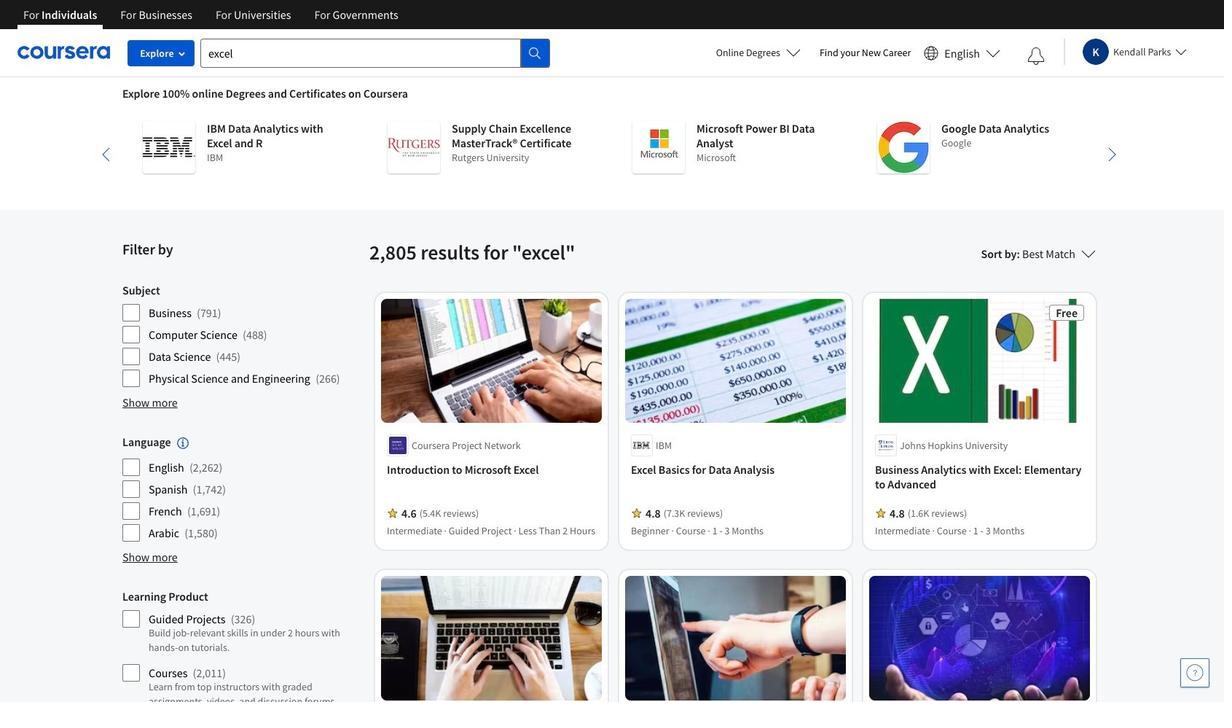Task type: locate. For each thing, give the bounding box(es) containing it.
group
[[122, 283, 361, 388], [122, 435, 361, 543], [122, 589, 361, 702]]

None search field
[[200, 38, 550, 67]]

coursera image
[[17, 41, 110, 64]]

1 group from the top
[[122, 283, 361, 388]]

2 vertical spatial group
[[122, 589, 361, 702]]

ibm image
[[143, 121, 195, 174]]

What do you want to learn? text field
[[200, 38, 521, 67]]

3 group from the top
[[122, 589, 361, 702]]

information about this filter group image
[[177, 438, 188, 449]]

2 group from the top
[[122, 435, 361, 543]]

banner navigation
[[12, 0, 410, 29]]

microsoft image
[[633, 121, 685, 174]]

0 vertical spatial group
[[122, 283, 361, 388]]

1 vertical spatial group
[[122, 435, 361, 543]]



Task type: vqa. For each thing, say whether or not it's contained in the screenshot.
Group
yes



Task type: describe. For each thing, give the bounding box(es) containing it.
help center image
[[1187, 664, 1204, 682]]

rutgers university image
[[388, 121, 440, 174]]

google image
[[878, 121, 930, 174]]



